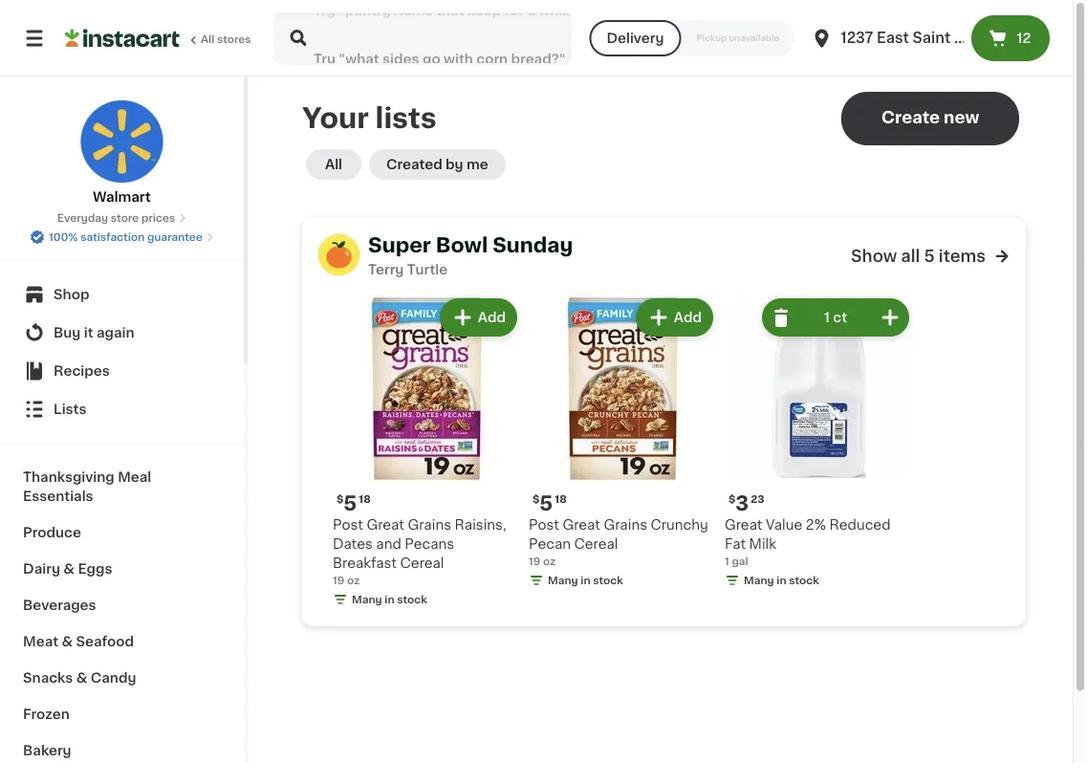 Task type: describe. For each thing, give the bounding box(es) containing it.
in for gal
[[777, 575, 787, 586]]

meat
[[23, 635, 58, 648]]

in for breakfast
[[385, 594, 395, 605]]

produce link
[[11, 515, 232, 551]]

all stores link
[[65, 11, 253, 65]]

your lists
[[302, 105, 437, 132]]

recipes
[[54, 364, 110, 378]]

seafood
[[76, 635, 134, 648]]

street
[[1008, 31, 1053, 45]]

thanksgiving meal essentials
[[23, 471, 151, 503]]

walmart link
[[80, 99, 164, 207]]

value
[[766, 518, 803, 532]]

add button for raisins,
[[442, 300, 516, 335]]

grains for cereal
[[604, 518, 648, 532]]

beverages
[[23, 599, 96, 612]]

in for oz
[[581, 575, 591, 586]]

guarantee
[[147, 232, 203, 242]]

$ 3 23
[[729, 493, 765, 513]]

1 horizontal spatial 1
[[824, 311, 830, 324]]

frozen link
[[11, 696, 232, 733]]

$ 5 18 for post great grains raisins, dates and pecans breakfast cereal
[[337, 493, 371, 513]]

post great grains crunchy pecan cereal 19 oz
[[529, 518, 709, 567]]

walmart
[[93, 190, 151, 204]]

your
[[302, 105, 369, 132]]

buy it again
[[54, 326, 135, 340]]

1 ct
[[824, 311, 848, 324]]

super
[[368, 235, 431, 255]]

dairy
[[23, 562, 60, 576]]

breakfast
[[333, 557, 397, 570]]

create new button
[[842, 92, 1020, 145]]

buy
[[54, 326, 81, 340]]

Search field
[[275, 13, 570, 63]]

candy
[[91, 671, 136, 685]]

shop
[[54, 288, 89, 301]]

$ for post great grains raisins, dates and pecans breakfast cereal
[[337, 494, 344, 505]]

$ for great value 2% reduced fat milk
[[729, 494, 736, 505]]

recipes link
[[11, 352, 232, 390]]

2%
[[806, 518, 826, 532]]

dairy & eggs
[[23, 562, 112, 576]]

sunday
[[493, 235, 573, 255]]

23
[[751, 494, 765, 505]]

1237 east saint james street button
[[810, 11, 1053, 65]]

turtle
[[407, 263, 448, 276]]

me
[[467, 158, 489, 171]]

walmart logo image
[[80, 99, 164, 184]]

shop link
[[11, 275, 232, 314]]

2 product group from the left
[[529, 295, 717, 592]]

by
[[446, 158, 464, 171]]

great inside the great value 2% reduced fat milk 1 gal
[[725, 518, 763, 532]]

& for meat
[[62, 635, 73, 648]]

5 for post great grains raisins, dates and pecans breakfast cereal
[[344, 493, 357, 513]]

buy it again link
[[11, 314, 232, 352]]

milk
[[749, 538, 777, 551]]

thanksgiving meal essentials link
[[11, 459, 232, 515]]

bowl
[[436, 235, 488, 255]]

great for cereal
[[563, 518, 601, 532]]

1237
[[841, 31, 874, 45]]

5 for post great grains crunchy pecan cereal
[[540, 493, 553, 513]]

many in stock for oz
[[548, 575, 623, 586]]

pecan
[[529, 538, 571, 551]]

created
[[386, 158, 443, 171]]

post for post great grains crunchy pecan cereal
[[529, 518, 559, 532]]

dates
[[333, 538, 373, 551]]

12 button
[[972, 15, 1050, 61]]

all stores
[[201, 34, 251, 44]]

oz inside post great grains raisins, dates and pecans breakfast cereal 19 oz
[[347, 575, 360, 586]]

$ 5 18 for post great grains crunchy pecan cereal
[[533, 493, 567, 513]]

new
[[944, 110, 980, 126]]

great value 2% reduced fat milk 1 gal
[[725, 518, 891, 567]]

service type group
[[590, 20, 795, 56]]

meat & seafood link
[[11, 624, 232, 660]]

all for all
[[325, 158, 342, 171]]

terry
[[368, 263, 404, 276]]

all for all stores
[[201, 34, 214, 44]]

meat & seafood
[[23, 635, 134, 648]]

product group containing 3
[[725, 295, 913, 592]]

& for dairy
[[63, 562, 75, 576]]

many for gal
[[744, 575, 774, 586]]

created by me button
[[369, 149, 506, 180]]

dairy & eggs link
[[11, 551, 232, 587]]

stock for and
[[397, 594, 427, 605]]

1 product group from the left
[[333, 295, 521, 611]]

crunchy
[[651, 518, 709, 532]]

everyday store prices
[[57, 213, 175, 223]]

all
[[901, 248, 920, 264]]

1 inside the great value 2% reduced fat milk 1 gal
[[725, 556, 729, 567]]

everyday store prices link
[[57, 210, 187, 226]]



Task type: vqa. For each thing, say whether or not it's contained in the screenshot.
stock
yes



Task type: locate. For each thing, give the bounding box(es) containing it.
grains
[[408, 518, 452, 532], [604, 518, 648, 532]]

1 horizontal spatial 5
[[540, 493, 553, 513]]

stock down post great grains raisins, dates and pecans breakfast cereal 19 oz at the bottom left
[[397, 594, 427, 605]]

0 horizontal spatial 18
[[359, 494, 371, 505]]

18
[[359, 494, 371, 505], [555, 494, 567, 505]]

eggs
[[78, 562, 112, 576]]

add left "remove great value 2% reduced fat milk" "image"
[[674, 311, 702, 324]]

oz down pecan
[[543, 556, 556, 567]]

raisins,
[[455, 518, 507, 532]]

1 $ 5 18 from the left
[[337, 493, 371, 513]]

0 horizontal spatial all
[[201, 34, 214, 44]]

add for crunchy
[[674, 311, 702, 324]]

2 horizontal spatial many
[[744, 575, 774, 586]]

saint
[[913, 31, 951, 45]]

& left 'candy'
[[76, 671, 87, 685]]

and
[[376, 538, 401, 551]]

great up and
[[367, 518, 405, 532]]

1 horizontal spatial product group
[[529, 295, 717, 592]]

18 up dates
[[359, 494, 371, 505]]

all down "your"
[[325, 158, 342, 171]]

stock for milk
[[789, 575, 820, 586]]

add
[[478, 311, 506, 324], [674, 311, 702, 324]]

stores
[[217, 34, 251, 44]]

100% satisfaction guarantee button
[[30, 226, 214, 245]]

$ inside '$ 3 23'
[[729, 494, 736, 505]]

snacks & candy
[[23, 671, 136, 685]]

cereal down 'pecans'
[[400, 557, 444, 570]]

0 horizontal spatial stock
[[397, 594, 427, 605]]

$ 5 18 up pecan
[[533, 493, 567, 513]]

produce
[[23, 526, 81, 539]]

2 post from the left
[[529, 518, 559, 532]]

1 horizontal spatial many in stock
[[548, 575, 623, 586]]

19 down pecan
[[529, 556, 541, 567]]

bakery
[[23, 744, 71, 758]]

grains for and
[[408, 518, 452, 532]]

0 horizontal spatial great
[[367, 518, 405, 532]]

0 horizontal spatial 19
[[333, 575, 345, 586]]

1 horizontal spatial 19
[[529, 556, 541, 567]]

2 add button from the left
[[638, 300, 712, 335]]

gal
[[732, 556, 749, 567]]

100% satisfaction guarantee
[[49, 232, 203, 242]]

0 horizontal spatial 5
[[344, 493, 357, 513]]

2 vertical spatial &
[[76, 671, 87, 685]]

0 horizontal spatial cereal
[[400, 557, 444, 570]]

super bowl sunday terry turtle
[[368, 235, 573, 276]]

create new
[[882, 110, 980, 126]]

post up dates
[[333, 518, 363, 532]]

frozen
[[23, 708, 70, 721]]

all button
[[306, 149, 362, 180]]

add down super bowl sunday terry turtle
[[478, 311, 506, 324]]

1 vertical spatial all
[[325, 158, 342, 171]]

0 vertical spatial &
[[63, 562, 75, 576]]

1 18 from the left
[[359, 494, 371, 505]]

satisfaction
[[80, 232, 145, 242]]

bakery link
[[11, 733, 232, 763]]

3
[[736, 493, 749, 513]]

many for oz
[[548, 575, 578, 586]]

& left eggs
[[63, 562, 75, 576]]

0 horizontal spatial product group
[[333, 295, 521, 611]]

12
[[1017, 32, 1031, 45]]

$
[[337, 494, 344, 505], [533, 494, 540, 505], [729, 494, 736, 505]]

0 horizontal spatial in
[[385, 594, 395, 605]]

1 horizontal spatial grains
[[604, 518, 648, 532]]

0 horizontal spatial add
[[478, 311, 506, 324]]

all inside all stores link
[[201, 34, 214, 44]]

great inside 'post great grains crunchy pecan cereal 19 oz'
[[563, 518, 601, 532]]

meal
[[118, 471, 151, 484]]

1 horizontal spatial $ 5 18
[[533, 493, 567, 513]]

show
[[851, 248, 897, 264]]

remove great value 2% reduced fat milk image
[[770, 306, 793, 329]]

1 post from the left
[[333, 518, 363, 532]]

& inside "dairy & eggs" 'link'
[[63, 562, 75, 576]]

100%
[[49, 232, 78, 242]]

&
[[63, 562, 75, 576], [62, 635, 73, 648], [76, 671, 87, 685]]

delivery
[[607, 32, 664, 45]]

$ up pecan
[[533, 494, 540, 505]]

3 product group from the left
[[725, 295, 913, 592]]

in down breakfast
[[385, 594, 395, 605]]

2 horizontal spatial product group
[[725, 295, 913, 592]]

beverages link
[[11, 587, 232, 624]]

5 up pecan
[[540, 493, 553, 513]]

created by me
[[386, 158, 489, 171]]

1 horizontal spatial add button
[[638, 300, 712, 335]]

0 horizontal spatial add button
[[442, 300, 516, 335]]

2 $ 5 18 from the left
[[533, 493, 567, 513]]

snacks & candy link
[[11, 660, 232, 696]]

0 horizontal spatial many
[[352, 594, 382, 605]]

2 18 from the left
[[555, 494, 567, 505]]

18 for post great grains raisins, dates and pecans breakfast cereal
[[359, 494, 371, 505]]

1 grains from the left
[[408, 518, 452, 532]]

& inside snacks & candy link
[[76, 671, 87, 685]]

1 horizontal spatial stock
[[593, 575, 623, 586]]

None search field
[[274, 11, 572, 65]]

oz
[[543, 556, 556, 567], [347, 575, 360, 586]]

lists link
[[11, 390, 232, 428]]

james
[[954, 31, 1004, 45]]

2 horizontal spatial 5
[[924, 248, 935, 264]]

all left stores
[[201, 34, 214, 44]]

many in stock down breakfast
[[352, 594, 427, 605]]

0 horizontal spatial $
[[337, 494, 344, 505]]

2 horizontal spatial in
[[777, 575, 787, 586]]

3 $ from the left
[[729, 494, 736, 505]]

19
[[529, 556, 541, 567], [333, 575, 345, 586]]

19 down breakfast
[[333, 575, 345, 586]]

cereal inside post great grains raisins, dates and pecans breakfast cereal 19 oz
[[400, 557, 444, 570]]

0 horizontal spatial oz
[[347, 575, 360, 586]]

18 for post great grains crunchy pecan cereal
[[555, 494, 567, 505]]

1 horizontal spatial add
[[674, 311, 702, 324]]

delivery button
[[590, 20, 682, 56]]

cereal inside 'post great grains crunchy pecan cereal 19 oz'
[[574, 538, 618, 551]]

great inside post great grains raisins, dates and pecans breakfast cereal 19 oz
[[367, 518, 405, 532]]

1 $ from the left
[[337, 494, 344, 505]]

snacks
[[23, 671, 73, 685]]

2 horizontal spatial stock
[[789, 575, 820, 586]]

1 vertical spatial cereal
[[400, 557, 444, 570]]

1 great from the left
[[367, 518, 405, 532]]

19 inside post great grains raisins, dates and pecans breakfast cereal 19 oz
[[333, 575, 345, 586]]

$ 5 18 up dates
[[337, 493, 371, 513]]

3 great from the left
[[725, 518, 763, 532]]

1 horizontal spatial post
[[529, 518, 559, 532]]

post
[[333, 518, 363, 532], [529, 518, 559, 532]]

in down 'post great grains crunchy pecan cereal 19 oz'
[[581, 575, 591, 586]]

1 add from the left
[[478, 311, 506, 324]]

many in stock
[[548, 575, 623, 586], [744, 575, 820, 586], [352, 594, 427, 605]]

pecans
[[405, 538, 454, 551]]

show all 5 items
[[851, 248, 986, 264]]

cereal right pecan
[[574, 538, 618, 551]]

0 vertical spatial 1
[[824, 311, 830, 324]]

in
[[581, 575, 591, 586], [777, 575, 787, 586], [385, 594, 395, 605]]

great up fat
[[725, 518, 763, 532]]

2 grains from the left
[[604, 518, 648, 532]]

many in stock for breakfast
[[352, 594, 427, 605]]

1 horizontal spatial $
[[533, 494, 540, 505]]

post up pecan
[[529, 518, 559, 532]]

2 great from the left
[[563, 518, 601, 532]]

lists
[[376, 105, 437, 132]]

1 horizontal spatial 18
[[555, 494, 567, 505]]

0 horizontal spatial 1
[[725, 556, 729, 567]]

1 vertical spatial &
[[62, 635, 73, 648]]

& inside the meat & seafood link
[[62, 635, 73, 648]]

great for and
[[367, 518, 405, 532]]

1237 east saint james street
[[841, 31, 1053, 45]]

many in stock down milk
[[744, 575, 820, 586]]

lists
[[54, 403, 87, 416]]

2 horizontal spatial many in stock
[[744, 575, 820, 586]]

all inside all "button"
[[325, 158, 342, 171]]

1 horizontal spatial great
[[563, 518, 601, 532]]

0 horizontal spatial post
[[333, 518, 363, 532]]

stock down the great value 2% reduced fat milk 1 gal
[[789, 575, 820, 586]]

2 horizontal spatial great
[[725, 518, 763, 532]]

oz down breakfast
[[347, 575, 360, 586]]

5 up dates
[[344, 493, 357, 513]]

stock down 'post great grains crunchy pecan cereal 19 oz'
[[593, 575, 623, 586]]

many in stock down 'post great grains crunchy pecan cereal 19 oz'
[[548, 575, 623, 586]]

east
[[877, 31, 909, 45]]

0 horizontal spatial many in stock
[[352, 594, 427, 605]]

1 vertical spatial 1
[[725, 556, 729, 567]]

everyday
[[57, 213, 108, 223]]

0 vertical spatial oz
[[543, 556, 556, 567]]

increment quantity of great value 2% reduced fat milk image
[[879, 306, 902, 329]]

many down gal
[[744, 575, 774, 586]]

stock for cereal
[[593, 575, 623, 586]]

many
[[548, 575, 578, 586], [744, 575, 774, 586], [352, 594, 382, 605]]

grains up 'pecans'
[[408, 518, 452, 532]]

$ for post great grains crunchy pecan cereal
[[533, 494, 540, 505]]

1 horizontal spatial cereal
[[574, 538, 618, 551]]

0 vertical spatial cereal
[[574, 538, 618, 551]]

19 inside 'post great grains crunchy pecan cereal 19 oz'
[[529, 556, 541, 567]]

create
[[882, 110, 940, 126]]

items
[[939, 248, 986, 264]]

1 horizontal spatial in
[[581, 575, 591, 586]]

2 horizontal spatial $
[[729, 494, 736, 505]]

5 right all
[[924, 248, 935, 264]]

1 add button from the left
[[442, 300, 516, 335]]

1 horizontal spatial many
[[548, 575, 578, 586]]

instacart logo image
[[65, 27, 180, 50]]

post inside 'post great grains crunchy pecan cereal 19 oz'
[[529, 518, 559, 532]]

1 left ct
[[824, 311, 830, 324]]

1 vertical spatial 19
[[333, 575, 345, 586]]

store
[[111, 213, 139, 223]]

$ up dates
[[337, 494, 344, 505]]

1 vertical spatial oz
[[347, 575, 360, 586]]

again
[[97, 326, 135, 340]]

great up pecan
[[563, 518, 601, 532]]

add button for crunchy
[[638, 300, 712, 335]]

reduced
[[830, 518, 891, 532]]

fat
[[725, 538, 746, 551]]

in down the great value 2% reduced fat milk 1 gal
[[777, 575, 787, 586]]

1 horizontal spatial all
[[325, 158, 342, 171]]

& for snacks
[[76, 671, 87, 685]]

many down pecan
[[548, 575, 578, 586]]

grains inside post great grains raisins, dates and pecans breakfast cereal 19 oz
[[408, 518, 452, 532]]

ct
[[833, 311, 848, 324]]

post for post great grains raisins, dates and pecans breakfast cereal
[[333, 518, 363, 532]]

5
[[924, 248, 935, 264], [344, 493, 357, 513], [540, 493, 553, 513]]

1 left gal
[[725, 556, 729, 567]]

post inside post great grains raisins, dates and pecans breakfast cereal 19 oz
[[333, 518, 363, 532]]

1 horizontal spatial oz
[[543, 556, 556, 567]]

18 up pecan
[[555, 494, 567, 505]]

2 $ from the left
[[533, 494, 540, 505]]

post great grains raisins, dates and pecans breakfast cereal 19 oz
[[333, 518, 507, 586]]

add for raisins,
[[478, 311, 506, 324]]

many for breakfast
[[352, 594, 382, 605]]

oz inside 'post great grains crunchy pecan cereal 19 oz'
[[543, 556, 556, 567]]

essentials
[[23, 490, 93, 503]]

$ left 23
[[729, 494, 736, 505]]

many in stock for gal
[[744, 575, 820, 586]]

0 horizontal spatial $ 5 18
[[337, 493, 371, 513]]

grains inside 'post great grains crunchy pecan cereal 19 oz'
[[604, 518, 648, 532]]

prices
[[141, 213, 175, 223]]

& right meat
[[62, 635, 73, 648]]

0 horizontal spatial grains
[[408, 518, 452, 532]]

grains left crunchy
[[604, 518, 648, 532]]

product group
[[333, 295, 521, 611], [529, 295, 717, 592], [725, 295, 913, 592]]

many down breakfast
[[352, 594, 382, 605]]

it
[[84, 326, 93, 340]]

0 vertical spatial 19
[[529, 556, 541, 567]]

0 vertical spatial all
[[201, 34, 214, 44]]

2 add from the left
[[674, 311, 702, 324]]



